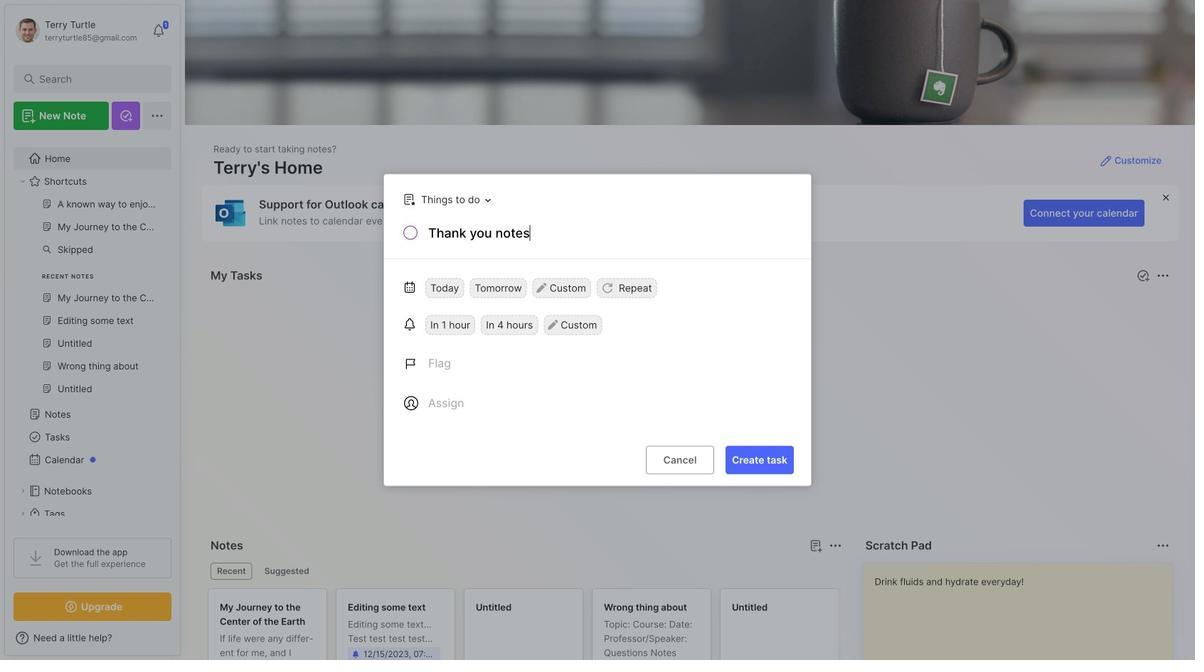 Task type: vqa. For each thing, say whether or not it's contained in the screenshot.
Edit Widget Title image
no



Task type: locate. For each thing, give the bounding box(es) containing it.
row group
[[208, 589, 1195, 661]]

None search field
[[39, 70, 153, 88]]

Enter task text field
[[427, 224, 794, 245]]

tree inside main element
[[5, 139, 180, 580]]

tab
[[211, 563, 252, 581], [258, 563, 316, 581]]

Go to note or move task field
[[396, 190, 496, 210]]

group
[[14, 193, 163, 409]]

tab list
[[211, 563, 840, 581]]

1 tab from the left
[[211, 563, 252, 581]]

1 horizontal spatial tab
[[258, 563, 316, 581]]

Start writing… text field
[[875, 564, 1172, 661]]

tree
[[5, 139, 180, 580]]

0 horizontal spatial tab
[[211, 563, 252, 581]]



Task type: describe. For each thing, give the bounding box(es) containing it.
expand tags image
[[18, 510, 27, 519]]

group inside tree
[[14, 193, 163, 409]]

none search field inside main element
[[39, 70, 153, 88]]

new task image
[[1136, 269, 1150, 283]]

2 tab from the left
[[258, 563, 316, 581]]

Search text field
[[39, 73, 153, 86]]

main element
[[0, 0, 185, 661]]

expand notebooks image
[[18, 487, 27, 496]]



